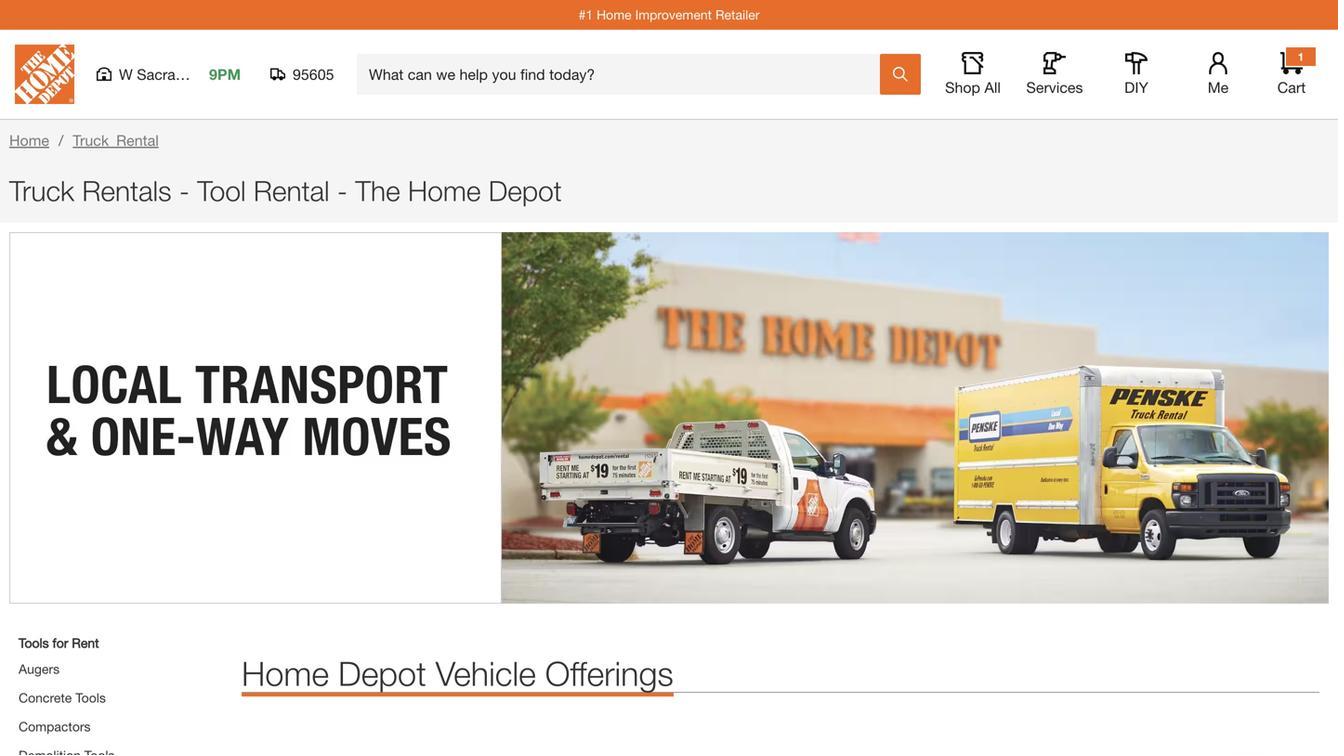 Task type: locate. For each thing, give the bounding box(es) containing it.
1 vertical spatial depot
[[338, 654, 426, 693]]

offerings
[[545, 654, 674, 693]]

-
[[179, 174, 190, 207], [337, 174, 348, 207]]

#1
[[579, 7, 593, 22]]

concrete tools
[[19, 691, 106, 706]]

1 - from the left
[[179, 174, 190, 207]]

services button
[[1025, 52, 1085, 97]]

compactors link
[[19, 719, 91, 735]]

w sacramento 9pm
[[119, 66, 241, 83]]

 image
[[1064, 721, 1320, 756]]

1 horizontal spatial tools
[[75, 691, 106, 706]]

tools
[[19, 636, 49, 651], [75, 691, 106, 706]]

0 vertical spatial depot
[[489, 174, 562, 207]]

95605
[[293, 66, 334, 83]]

depot
[[489, 174, 562, 207], [338, 654, 426, 693]]

What can we help you find today? search field
[[369, 55, 879, 94]]

0 horizontal spatial -
[[179, 174, 190, 207]]

rentals
[[82, 174, 172, 207]]

95605 button
[[270, 65, 335, 84]]

1 horizontal spatial depot
[[489, 174, 562, 207]]

sacramento
[[137, 66, 218, 83]]

shop all
[[945, 79, 1001, 96]]

tools up augers
[[19, 636, 49, 651]]

- left the
[[337, 174, 348, 207]]

diy
[[1125, 79, 1149, 96]]

tools for rent
[[19, 636, 99, 651]]

home
[[597, 7, 632, 22], [9, 132, 49, 149], [408, 174, 481, 207], [242, 654, 329, 693]]

- left tool
[[179, 174, 190, 207]]

services
[[1027, 79, 1083, 96]]

rental
[[254, 174, 330, 207]]

0 vertical spatial tools
[[19, 636, 49, 651]]

1 horizontal spatial -
[[337, 174, 348, 207]]

vehicle
[[436, 654, 536, 693]]

tools right concrete
[[75, 691, 106, 706]]

1
[[1298, 50, 1304, 63]]

truck_rental link
[[73, 132, 159, 149]]



Task type: vqa. For each thing, say whether or not it's contained in the screenshot.
the left &
no



Task type: describe. For each thing, give the bounding box(es) containing it.
augers link
[[19, 662, 60, 677]]

for
[[53, 636, 68, 651]]

home link
[[9, 132, 49, 149]]

2 - from the left
[[337, 174, 348, 207]]

diy button
[[1107, 52, 1167, 97]]

cart
[[1278, 79, 1306, 96]]

augers
[[19, 662, 60, 677]]

w
[[119, 66, 133, 83]]

tool
[[197, 174, 246, 207]]

concrete
[[19, 691, 72, 706]]

#1 home improvement retailer
[[579, 7, 760, 22]]

local transport & one-way moves image
[[9, 232, 1329, 604]]

truck rentals - tool rental - the home depot
[[9, 174, 562, 207]]

rent
[[72, 636, 99, 651]]

9pm
[[209, 66, 241, 83]]

truck
[[9, 174, 74, 207]]

compactors
[[19, 719, 91, 735]]

improvement
[[635, 7, 712, 22]]

me
[[1208, 79, 1229, 96]]

shop all button
[[943, 52, 1003, 97]]

1 vertical spatial tools
[[75, 691, 106, 706]]

home depot vehicle offerings
[[242, 654, 674, 693]]

concrete tools link
[[19, 691, 106, 706]]

the home depot logo image
[[15, 45, 74, 104]]

me button
[[1189, 52, 1248, 97]]

shop
[[945, 79, 981, 96]]

0 horizontal spatial tools
[[19, 636, 49, 651]]

truck_rental
[[73, 132, 159, 149]]

0 horizontal spatial depot
[[338, 654, 426, 693]]

cart 1
[[1278, 50, 1306, 96]]

retailer
[[716, 7, 760, 22]]

the
[[355, 174, 400, 207]]

all
[[985, 79, 1001, 96]]



